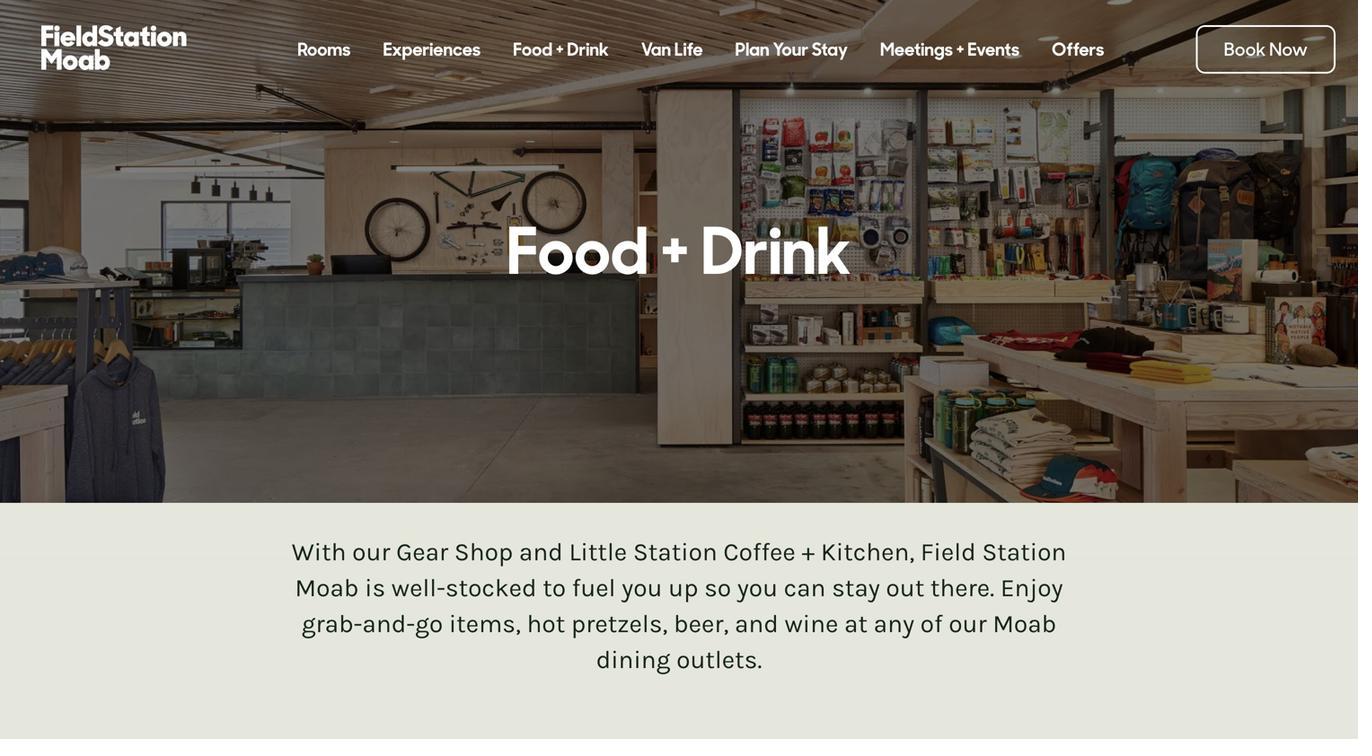 Task type: vqa. For each thing, say whether or not it's contained in the screenshot.
well-
yes



Task type: locate. For each thing, give the bounding box(es) containing it.
1 horizontal spatial you
[[737, 574, 778, 603]]

little
[[569, 538, 627, 567]]

and up to
[[519, 538, 563, 567]]

you
[[622, 574, 663, 603], [737, 574, 778, 603]]

now
[[1270, 38, 1308, 61]]

1 vertical spatial and
[[735, 610, 779, 639]]

1 horizontal spatial drink
[[701, 209, 852, 294]]

with our gear shop and little station coffee + kitchen, field station moab is well-stocked to fuel you up so you can stay out there. enjoy grab-and-go items, hot pretzels, beer, and wine at any of our moab dining outlets.
[[292, 538, 1067, 675]]

up
[[669, 574, 698, 603]]

1 vertical spatial drink
[[701, 209, 852, 294]]

food
[[513, 38, 553, 61], [507, 209, 649, 294]]

0 horizontal spatial moab
[[295, 574, 359, 603]]

rooms
[[298, 38, 351, 61]]

2 station from the left
[[982, 538, 1067, 567]]

stay
[[812, 38, 848, 61]]

food + drink inside food + drink link
[[513, 38, 609, 61]]

hot
[[527, 610, 565, 639]]

0 horizontal spatial you
[[622, 574, 663, 603]]

0 horizontal spatial station
[[633, 538, 718, 567]]

+
[[556, 38, 564, 61], [957, 38, 965, 61], [661, 209, 689, 294], [802, 538, 815, 567]]

1 horizontal spatial our
[[949, 610, 987, 639]]

our up is
[[352, 538, 390, 567]]

station
[[633, 538, 718, 567], [982, 538, 1067, 567]]

events
[[968, 38, 1020, 61]]

0 vertical spatial food
[[513, 38, 553, 61]]

1 vertical spatial food + drink
[[507, 209, 852, 294]]

with
[[292, 538, 346, 567]]

and up outlets.
[[735, 610, 779, 639]]

1 horizontal spatial moab
[[993, 610, 1057, 639]]

station up up
[[633, 538, 718, 567]]

2 you from the left
[[737, 574, 778, 603]]

moab up the 'grab-'
[[295, 574, 359, 603]]

well-
[[392, 574, 446, 603]]

our right of at the right of the page
[[949, 610, 987, 639]]

1 horizontal spatial station
[[982, 538, 1067, 567]]

moab down the enjoy
[[993, 610, 1057, 639]]

station up the enjoy
[[982, 538, 1067, 567]]

1 vertical spatial our
[[949, 610, 987, 639]]

kitchen,
[[821, 538, 915, 567]]

plan your stay link
[[719, 22, 864, 76]]

1 horizontal spatial and
[[735, 610, 779, 639]]

our
[[352, 538, 390, 567], [949, 610, 987, 639]]

0 vertical spatial and
[[519, 538, 563, 567]]

any
[[874, 610, 915, 639]]

drink
[[567, 38, 609, 61], [701, 209, 852, 294]]

0 vertical spatial drink
[[567, 38, 609, 61]]

wine
[[785, 610, 839, 639]]

you left up
[[622, 574, 663, 603]]

and
[[519, 538, 563, 567], [735, 610, 779, 639]]

is
[[365, 574, 386, 603]]

van
[[641, 38, 671, 61]]

your
[[773, 38, 809, 61]]

experiences
[[383, 38, 481, 61]]

moab
[[295, 574, 359, 603], [993, 610, 1057, 639]]

offers
[[1052, 38, 1105, 61]]

food + drink
[[513, 38, 609, 61], [507, 209, 852, 294]]

0 vertical spatial food + drink
[[513, 38, 609, 61]]

0 vertical spatial our
[[352, 538, 390, 567]]

you down coffee
[[737, 574, 778, 603]]

rooms link
[[281, 22, 367, 76]]

0 horizontal spatial drink
[[567, 38, 609, 61]]

there.
[[931, 574, 995, 603]]



Task type: describe. For each thing, give the bounding box(es) containing it.
shop
[[454, 538, 513, 567]]

1 vertical spatial food
[[507, 209, 649, 294]]

meetings + events
[[880, 38, 1020, 61]]

gear
[[396, 538, 448, 567]]

food + drink link
[[497, 22, 625, 76]]

to
[[543, 574, 566, 603]]

dining
[[596, 646, 671, 675]]

offers link
[[1036, 22, 1121, 76]]

meetings
[[880, 38, 953, 61]]

enjoy
[[1001, 574, 1063, 603]]

stay
[[832, 574, 880, 603]]

fuel
[[572, 574, 616, 603]]

+ inside with our gear shop and little station coffee + kitchen, field station moab is well-stocked to fuel you up so you can stay out there. enjoy grab-and-go items, hot pretzels, beer, and wine at any of our moab dining outlets.
[[802, 538, 815, 567]]

items,
[[449, 610, 521, 639]]

book now
[[1224, 38, 1308, 61]]

1 station from the left
[[633, 538, 718, 567]]

and-
[[362, 610, 415, 639]]

can
[[784, 574, 826, 603]]

meetings + events link
[[864, 22, 1036, 76]]

1 vertical spatial moab
[[993, 610, 1057, 639]]

0 horizontal spatial our
[[352, 538, 390, 567]]

stocked
[[446, 574, 537, 603]]

at
[[845, 610, 868, 639]]

outlets.
[[677, 646, 762, 675]]

go
[[415, 610, 443, 639]]

life
[[675, 38, 703, 61]]

so
[[704, 574, 731, 603]]

out
[[886, 574, 925, 603]]

grab-
[[302, 610, 362, 639]]

van life
[[641, 38, 703, 61]]

plan your stay
[[735, 38, 848, 61]]

van life link
[[625, 22, 719, 76]]

experiences link
[[367, 22, 497, 76]]

of
[[921, 610, 943, 639]]

field
[[921, 538, 976, 567]]

coffee
[[724, 538, 796, 567]]

pretzels,
[[571, 610, 668, 639]]

book
[[1224, 38, 1266, 61]]

plan
[[735, 38, 770, 61]]

0 horizontal spatial and
[[519, 538, 563, 567]]

0 vertical spatial moab
[[295, 574, 359, 603]]

beer,
[[674, 610, 729, 639]]

1 you from the left
[[622, 574, 663, 603]]

book now link
[[1196, 25, 1336, 74]]



